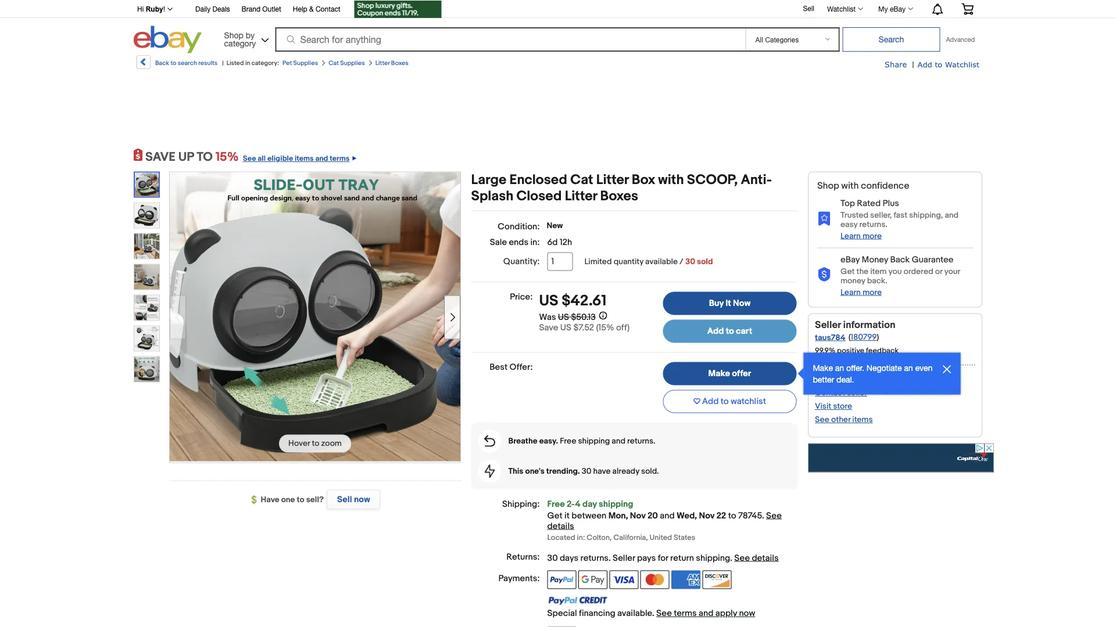 Task type: vqa. For each thing, say whether or not it's contained in the screenshot.
the an
yes



Task type: describe. For each thing, give the bounding box(es) containing it.
and up already
[[612, 437, 626, 447]]

special financing available. see terms and apply now
[[547, 609, 755, 620]]

back inside ebay money back guarantee get the item you ordered or your money back. learn more
[[890, 255, 910, 265]]

learn inside ebay money back guarantee get the item you ordered or your money back. learn more
[[841, 288, 861, 298]]

seller for contact
[[847, 389, 867, 398]]

have one to sell?
[[261, 496, 324, 506]]

0 vertical spatial items
[[295, 154, 314, 163]]

box
[[632, 172, 655, 188]]

22
[[717, 511, 726, 522]]

ebay money back guarantee get the item you ordered or your money back. learn more
[[841, 255, 960, 298]]

1 nov from the left
[[630, 511, 646, 522]]

account navigation
[[131, 0, 983, 19]]

supplies for pet supplies
[[293, 59, 318, 67]]

to inside 'button'
[[721, 397, 729, 407]]

see down the 78745
[[735, 554, 750, 564]]

limited quantity available / 30 sold
[[585, 257, 713, 267]]

6d 12h
[[547, 238, 572, 248]]

180799
[[851, 333, 877, 343]]

already
[[613, 467, 640, 477]]

supplies for cat supplies
[[340, 59, 365, 67]]

78745
[[738, 511, 762, 522]]

scoop,
[[687, 172, 738, 188]]

shop by category
[[224, 30, 256, 48]]

with details__icon image for ebay money back guarantee
[[817, 268, 831, 282]]

brand outlet
[[242, 5, 281, 13]]

add for add to watchlist
[[702, 397, 719, 407]]

days
[[560, 554, 579, 564]]

see other items link
[[815, 415, 873, 425]]

with details__icon image for breathe easy.
[[484, 436, 495, 447]]

| listed in category:
[[222, 59, 279, 67]]

visit
[[815, 402, 831, 412]]

the
[[857, 267, 869, 277]]

more inside ebay money back guarantee get the item you ordered or your money back. learn more
[[863, 288, 882, 298]]

buy it now
[[709, 299, 751, 309]]

2 vertical spatial 30
[[547, 554, 558, 564]]

large enclosed cat litter box with scoop, anti-splash closed litter boxes - picture 1 of 7 image
[[170, 171, 460, 462]]

0 vertical spatial shipping
[[578, 437, 610, 447]]

shipping:
[[502, 500, 540, 510]]

closed
[[517, 188, 562, 205]]

and inside top rated plus trusted seller, fast shipping, and easy returns. learn more
[[945, 210, 959, 220]]

sell now
[[337, 495, 370, 506]]

1 vertical spatial see details link
[[735, 554, 779, 564]]

1 vertical spatial in:
[[577, 534, 585, 543]]

15%
[[215, 150, 239, 165]]

none submit inside the shop by category banner
[[843, 27, 940, 52]]

discover image
[[703, 571, 732, 590]]

mon,
[[609, 511, 628, 522]]

brand
[[242, 5, 260, 13]]

sell link
[[798, 4, 820, 12]]

1 an from the left
[[835, 363, 844, 373]]

see all eligible items and terms link
[[239, 150, 356, 165]]

to inside "link"
[[726, 326, 734, 337]]

and left 'apply'
[[699, 609, 714, 620]]

special
[[547, 609, 577, 620]]

cat supplies link
[[329, 59, 365, 67]]

picture 6 of 7 image
[[134, 326, 159, 351]]

picture 2 of 7 image
[[134, 203, 159, 228]]

seller for save
[[852, 374, 873, 384]]

20
[[648, 511, 658, 522]]

guarantee
[[912, 255, 954, 265]]

seller information taus784 ( 180799 ) 99.9% positive feedback
[[815, 319, 899, 355]]

one's
[[525, 467, 545, 477]]

trending.
[[546, 467, 580, 477]]

shop for shop with confidence
[[817, 181, 839, 192]]

1 vertical spatial shipping
[[599, 500, 634, 510]]

one
[[281, 496, 295, 506]]

buy
[[709, 299, 724, 309]]

6d
[[547, 238, 558, 248]]

now inside us $42.61 main content
[[739, 609, 755, 620]]

1 vertical spatial free
[[547, 500, 565, 510]]

pet
[[283, 59, 292, 67]]

add to watchlist
[[702, 397, 766, 407]]

more inside top rated plus trusted seller, fast shipping, and easy returns. learn more
[[863, 231, 882, 241]]

boxes inside large enclosed cat litter box with scoop, anti- splash closed litter boxes
[[600, 188, 638, 205]]

see inside contact seller visit store see other items
[[815, 415, 830, 425]]

!
[[163, 5, 165, 13]]

or
[[935, 267, 943, 277]]

cart
[[736, 326, 752, 337]]

to left search
[[171, 59, 176, 67]]

listed
[[227, 59, 244, 67]]

best
[[490, 363, 508, 373]]

us $42.61 main content
[[471, 172, 798, 628]]

positive
[[837, 346, 865, 355]]

add to cart link
[[663, 320, 797, 343]]

returns. inside top rated plus trusted seller, fast shipping, and easy returns. learn more
[[860, 220, 888, 230]]

sell?
[[306, 496, 324, 506]]

quantity
[[614, 257, 644, 267]]

dollar sign image
[[251, 496, 261, 505]]

to inside share | add to watchlist
[[935, 60, 943, 69]]

sell for sell now
[[337, 495, 352, 506]]

plus
[[883, 198, 899, 209]]

2 horizontal spatial 30
[[685, 257, 695, 267]]

free 2-4 day shipping
[[547, 500, 634, 510]]

make for make an offer. negotiate an even better deal.
[[813, 363, 833, 373]]

terms inside us $42.61 main content
[[674, 609, 697, 620]]

make offer link
[[663, 363, 797, 386]]

Quantity: text field
[[547, 253, 573, 271]]

contact seller link
[[815, 389, 867, 398]]

have
[[593, 467, 611, 477]]

off)
[[616, 323, 630, 333]]

for
[[658, 554, 668, 564]]

breathe easy. free shipping and returns.
[[509, 437, 656, 447]]

get the coupon image
[[354, 1, 442, 18]]

seller inside 'seller information taus784 ( 180799 ) 99.9% positive feedback'
[[815, 319, 841, 332]]

california,
[[613, 534, 648, 543]]

was
[[539, 312, 556, 323]]

with details__icon image for this one's trending.
[[485, 465, 495, 479]]

ordered
[[904, 267, 934, 277]]

and right the eligible
[[315, 154, 328, 163]]

save
[[145, 150, 176, 165]]

picture 3 of 7 image
[[134, 234, 159, 259]]

details inside the 'see details'
[[547, 522, 574, 532]]

learn more link for money
[[841, 288, 882, 298]]

share button
[[885, 59, 907, 70]]

located
[[547, 534, 575, 543]]

)
[[877, 333, 879, 343]]

get it between mon, nov 20 and wed, nov 22 to 78745 .
[[547, 511, 766, 522]]

sale ends in:
[[490, 238, 540, 248]]

cat inside large enclosed cat litter box with scoop, anti- splash closed litter boxes
[[570, 172, 593, 188]]

see inside the 'see details'
[[766, 511, 782, 522]]

save seller
[[833, 374, 873, 384]]

search
[[178, 59, 197, 67]]

0 vertical spatial free
[[560, 437, 576, 447]]

trusted
[[841, 210, 869, 220]]

2 horizontal spatial .
[[762, 511, 764, 522]]

deals
[[213, 5, 230, 13]]

0 vertical spatial back
[[155, 59, 169, 67]]

see inside 'see all eligible items and terms' link
[[243, 154, 256, 163]]

sell for sell
[[803, 4, 815, 12]]

shop by category banner
[[131, 0, 983, 56]]

cat supplies
[[329, 59, 365, 67]]

and right 20 at bottom right
[[660, 511, 675, 522]]

to
[[197, 150, 213, 165]]

large enclosed cat litter box with scoop, anti- splash closed litter boxes
[[471, 172, 772, 205]]

pet supplies
[[283, 59, 318, 67]]

save seller button
[[815, 372, 873, 385]]

american express image
[[672, 571, 701, 590]]

money
[[841, 276, 866, 286]]

returns. inside us $42.61 main content
[[627, 437, 656, 447]]

anti-
[[741, 172, 772, 188]]

add for add to cart
[[707, 326, 724, 337]]

2 vertical spatial shipping
[[696, 554, 730, 564]]

with details__icon image for top rated plus
[[817, 211, 831, 226]]

you
[[889, 267, 902, 277]]

help
[[293, 5, 307, 13]]

contact inside contact seller visit store see other items
[[815, 389, 845, 398]]

advertisement region
[[808, 444, 994, 473]]

2 an from the left
[[904, 363, 913, 373]]

add to watchlist button
[[663, 390, 797, 414]]

/
[[680, 257, 684, 267]]

$42.61
[[562, 292, 607, 310]]

ebay inside ebay money back guarantee get the item you ordered or your money back. learn more
[[841, 255, 860, 265]]



Task type: locate. For each thing, give the bounding box(es) containing it.
see down visit at the bottom right
[[815, 415, 830, 425]]

0 vertical spatial in:
[[531, 238, 540, 248]]

sold
[[697, 257, 713, 267]]

price:
[[510, 292, 533, 303]]

1 horizontal spatial boxes
[[600, 188, 638, 205]]

30 days returns . seller pays for return shipping . see details
[[547, 554, 779, 564]]

contact seller visit store see other items
[[815, 389, 873, 425]]

nov left 20 at bottom right
[[630, 511, 646, 522]]

seller inside us $42.61 main content
[[613, 554, 635, 564]]

help & contact link
[[293, 3, 340, 16]]

0 vertical spatial cat
[[329, 59, 339, 67]]

0 horizontal spatial items
[[295, 154, 314, 163]]

shipping up mon,
[[599, 500, 634, 510]]

pet supplies link
[[283, 59, 318, 67]]

ebay inside "link"
[[890, 5, 906, 13]]

us up 'was'
[[539, 292, 559, 310]]

1 horizontal spatial ebay
[[890, 5, 906, 13]]

0 horizontal spatial supplies
[[293, 59, 318, 67]]

make an offer. negotiate an even better deal.
[[813, 363, 933, 385]]

terms
[[330, 154, 350, 163], [674, 609, 697, 620]]

this one's trending. 30 have already sold.
[[509, 467, 659, 477]]

1 horizontal spatial terms
[[674, 609, 697, 620]]

0 vertical spatial sell
[[803, 4, 815, 12]]

up
[[178, 150, 194, 165]]

more down back.
[[863, 288, 882, 298]]

0 horizontal spatial nov
[[630, 511, 646, 522]]

0 horizontal spatial seller
[[613, 554, 635, 564]]

paypal credit image
[[547, 597, 608, 606]]

us right 'was'
[[558, 312, 569, 323]]

back left search
[[155, 59, 169, 67]]

ebay up the
[[841, 255, 860, 265]]

an left even
[[904, 363, 913, 373]]

results
[[198, 59, 218, 67]]

1 horizontal spatial get
[[841, 267, 855, 277]]

was us $50.13
[[539, 312, 596, 323]]

see all eligible items and terms
[[243, 154, 350, 163]]

1 vertical spatial contact
[[815, 389, 845, 398]]

shop
[[224, 30, 243, 40], [817, 181, 839, 192]]

1 horizontal spatial cat
[[570, 172, 593, 188]]

nov left 22
[[699, 511, 715, 522]]

with inside large enclosed cat litter box with scoop, anti- splash closed litter boxes
[[658, 172, 684, 188]]

see left all
[[243, 154, 256, 163]]

1 vertical spatial shop
[[817, 181, 839, 192]]

items right other
[[853, 415, 873, 425]]

0 vertical spatial shop
[[224, 30, 243, 40]]

taus784
[[815, 333, 846, 343]]

0 horizontal spatial now
[[354, 495, 370, 506]]

google pay image
[[578, 571, 608, 590]]

0 horizontal spatial make
[[709, 369, 730, 379]]

1 vertical spatial details
[[752, 554, 779, 564]]

item
[[871, 267, 887, 277]]

litter right cat supplies link
[[375, 59, 390, 67]]

1 vertical spatial seller
[[847, 389, 867, 398]]

learn more link down the easy
[[841, 231, 882, 241]]

seller inside button
[[852, 374, 873, 384]]

apply
[[716, 609, 737, 620]]

0 horizontal spatial boxes
[[391, 59, 409, 67]]

0 vertical spatial see details link
[[547, 511, 782, 532]]

free left 2- in the bottom right of the page
[[547, 500, 565, 510]]

paypal image
[[547, 571, 577, 590]]

0 vertical spatial watchlist
[[827, 5, 856, 13]]

1 horizontal spatial save
[[833, 374, 850, 384]]

litter left box
[[596, 172, 629, 188]]

ruby
[[146, 5, 163, 13]]

1 horizontal spatial .
[[730, 554, 733, 564]]

returns. down rated
[[860, 220, 888, 230]]

supplies left the litter boxes link
[[340, 59, 365, 67]]

watchlist inside share | add to watchlist
[[945, 60, 980, 69]]

save
[[539, 323, 558, 333], [833, 374, 850, 384]]

learn inside top rated plus trusted seller, fast shipping, and easy returns. learn more
[[841, 231, 861, 241]]

breathe
[[509, 437, 538, 447]]

an up deal.
[[835, 363, 844, 373]]

contact right & at the top left
[[316, 5, 340, 13]]

1 horizontal spatial with
[[841, 181, 859, 192]]

ebay
[[890, 5, 906, 13], [841, 255, 860, 265]]

learn more link
[[841, 231, 882, 241], [841, 288, 882, 298]]

4
[[575, 500, 581, 510]]

items right the eligible
[[295, 154, 314, 163]]

1 horizontal spatial shop
[[817, 181, 839, 192]]

an
[[835, 363, 844, 373], [904, 363, 913, 373]]

make an offer. negotiate an even better deal. tooltip
[[804, 353, 961, 395]]

all
[[258, 154, 266, 163]]

1 horizontal spatial back
[[890, 255, 910, 265]]

0 horizontal spatial terms
[[330, 154, 350, 163]]

to down advanced link
[[935, 60, 943, 69]]

1 horizontal spatial make
[[813, 363, 833, 373]]

0 vertical spatial 30
[[685, 257, 695, 267]]

sale
[[490, 238, 507, 248]]

with
[[658, 172, 684, 188], [841, 181, 859, 192]]

your
[[944, 267, 960, 277]]

enclosed
[[510, 172, 567, 188]]

large
[[471, 172, 507, 188]]

with details__icon image left the easy
[[817, 211, 831, 226]]

watchlist inside watchlist link
[[827, 5, 856, 13]]

see right the 78745
[[766, 511, 782, 522]]

| inside share | add to watchlist
[[912, 60, 914, 70]]

add to watchlist link
[[918, 59, 980, 70]]

0 horizontal spatial ebay
[[841, 255, 860, 265]]

in: right the ends
[[531, 238, 540, 248]]

negotiate
[[867, 363, 902, 373]]

0 vertical spatial add
[[918, 60, 932, 69]]

0 horizontal spatial details
[[547, 522, 574, 532]]

contact inside account navigation
[[316, 5, 340, 13]]

0 vertical spatial learn
[[841, 231, 861, 241]]

0 horizontal spatial returns.
[[627, 437, 656, 447]]

0 horizontal spatial get
[[547, 511, 563, 522]]

with details__icon image left 'money'
[[817, 268, 831, 282]]

1 vertical spatial 30
[[582, 467, 592, 477]]

sell left watchlist link
[[803, 4, 815, 12]]

0 vertical spatial more
[[863, 231, 882, 241]]

now
[[354, 495, 370, 506], [739, 609, 755, 620]]

make up better
[[813, 363, 833, 373]]

1 more from the top
[[863, 231, 882, 241]]

save for save seller
[[833, 374, 850, 384]]

1 supplies from the left
[[293, 59, 318, 67]]

learn down the easy
[[841, 231, 861, 241]]

in
[[245, 59, 250, 67]]

details up located
[[547, 522, 574, 532]]

1 horizontal spatial an
[[904, 363, 913, 373]]

1 horizontal spatial returns.
[[860, 220, 888, 230]]

1 vertical spatial terms
[[674, 609, 697, 620]]

to right one in the left of the page
[[297, 496, 304, 506]]

add down buy
[[707, 326, 724, 337]]

Search for anything text field
[[277, 28, 743, 51]]

(15%
[[596, 323, 614, 333]]

daily
[[195, 5, 211, 13]]

0 vertical spatial ebay
[[890, 5, 906, 13]]

save up contact seller link
[[833, 374, 850, 384]]

limited
[[585, 257, 612, 267]]

advanced
[[946, 36, 975, 43]]

brand outlet link
[[242, 3, 281, 16]]

items inside contact seller visit store see other items
[[853, 415, 873, 425]]

2 nov from the left
[[699, 511, 715, 522]]

returns. up sold.
[[627, 437, 656, 447]]

seller
[[852, 374, 873, 384], [847, 389, 867, 398]]

cat right pet supplies link
[[329, 59, 339, 67]]

top
[[841, 198, 855, 209]]

cat right enclosed
[[570, 172, 593, 188]]

1 horizontal spatial |
[[912, 60, 914, 70]]

. down colton,
[[609, 554, 611, 564]]

1 horizontal spatial contact
[[815, 389, 845, 398]]

more down seller,
[[863, 231, 882, 241]]

condition:
[[498, 222, 540, 232]]

terms inside 'see all eligible items and terms' link
[[330, 154, 350, 163]]

1 vertical spatial more
[[863, 288, 882, 298]]

picture 1 of 7 image
[[135, 173, 159, 197]]

30
[[685, 257, 695, 267], [582, 467, 592, 477], [547, 554, 558, 564]]

1 vertical spatial add
[[707, 326, 724, 337]]

1 vertical spatial cat
[[570, 172, 593, 188]]

0 horizontal spatial watchlist
[[827, 5, 856, 13]]

us for save
[[560, 323, 572, 333]]

ebay mastercard image
[[547, 628, 577, 628]]

with details__icon image
[[817, 211, 831, 226], [817, 268, 831, 282], [484, 436, 495, 447], [485, 465, 495, 479]]

1 vertical spatial learn
[[841, 288, 861, 298]]

1 horizontal spatial supplies
[[340, 59, 365, 67]]

shipping up discover image
[[696, 554, 730, 564]]

1 vertical spatial returns.
[[627, 437, 656, 447]]

1 vertical spatial sell
[[337, 495, 352, 506]]

back up you
[[890, 255, 910, 265]]

supplies right pet on the top of page
[[293, 59, 318, 67]]

seller down offer. at bottom right
[[852, 374, 873, 384]]

save left $7.52
[[539, 323, 558, 333]]

0 vertical spatial save
[[539, 323, 558, 333]]

add right share on the top
[[918, 60, 932, 69]]

seller,
[[870, 210, 892, 220]]

available.
[[617, 609, 655, 620]]

1 vertical spatial watchlist
[[945, 60, 980, 69]]

1 vertical spatial save
[[833, 374, 850, 384]]

1 horizontal spatial seller
[[815, 319, 841, 332]]

available
[[645, 257, 678, 267]]

now right 'apply'
[[739, 609, 755, 620]]

category:
[[252, 59, 279, 67]]

get left the
[[841, 267, 855, 277]]

returns
[[581, 554, 609, 564]]

1 vertical spatial ebay
[[841, 255, 860, 265]]

1 vertical spatial seller
[[613, 554, 635, 564]]

1 vertical spatial boxes
[[600, 188, 638, 205]]

0 horizontal spatial an
[[835, 363, 844, 373]]

2 more from the top
[[863, 288, 882, 298]]

by
[[246, 30, 255, 40]]

details down the 78745
[[752, 554, 779, 564]]

make inside make an offer. negotiate an even better deal.
[[813, 363, 833, 373]]

litter boxes link
[[375, 59, 409, 67]]

see details link up united
[[547, 511, 782, 532]]

with details__icon image left breathe
[[484, 436, 495, 447]]

feedback
[[866, 346, 899, 355]]

shipping up have
[[578, 437, 610, 447]]

0 vertical spatial learn more link
[[841, 231, 882, 241]]

add inside "link"
[[707, 326, 724, 337]]

master card image
[[641, 571, 670, 590]]

with up top
[[841, 181, 859, 192]]

to left watchlist
[[721, 397, 729, 407]]

1 vertical spatial learn more link
[[841, 288, 882, 298]]

0 horizontal spatial back
[[155, 59, 169, 67]]

seller up taus784 link
[[815, 319, 841, 332]]

buy it now link
[[663, 292, 797, 315]]

contact up visit store link
[[815, 389, 845, 398]]

picture 4 of 7 image
[[134, 265, 159, 290]]

with details__icon image left this
[[485, 465, 495, 479]]

0 horizontal spatial in:
[[531, 238, 540, 248]]

2 learn more link from the top
[[841, 288, 882, 298]]

free right easy.
[[560, 437, 576, 447]]

with right box
[[658, 172, 684, 188]]

shop inside shop by category
[[224, 30, 243, 40]]

None submit
[[843, 27, 940, 52]]

add inside "add to watchlist" 'button'
[[702, 397, 719, 407]]

learn more link for rated
[[841, 231, 882, 241]]

taus784 link
[[815, 333, 846, 343]]

watchlist
[[731, 397, 766, 407]]

30 right /
[[685, 257, 695, 267]]

sell inside account navigation
[[803, 4, 815, 12]]

help & contact
[[293, 5, 340, 13]]

1 vertical spatial now
[[739, 609, 755, 620]]

1 horizontal spatial items
[[853, 415, 873, 425]]

0 vertical spatial terms
[[330, 154, 350, 163]]

make inside us $42.61 main content
[[709, 369, 730, 379]]

advanced link
[[940, 28, 981, 51]]

litter right closed
[[565, 188, 597, 205]]

| left "listed"
[[222, 59, 224, 67]]

now right sell?
[[354, 495, 370, 506]]

| right share "button" on the right of page
[[912, 60, 914, 70]]

get inside ebay money back guarantee get the item you ordered or your money back. learn more
[[841, 267, 855, 277]]

1 horizontal spatial details
[[752, 554, 779, 564]]

. up discover image
[[730, 554, 733, 564]]

sell right sell?
[[337, 495, 352, 506]]

0 vertical spatial get
[[841, 267, 855, 277]]

0 vertical spatial boxes
[[391, 59, 409, 67]]

0 horizontal spatial .
[[609, 554, 611, 564]]

180799 link
[[851, 333, 877, 343]]

visa image
[[610, 571, 639, 590]]

and right shipping,
[[945, 210, 959, 220]]

2 supplies from the left
[[340, 59, 365, 67]]

make left offer
[[709, 369, 730, 379]]

2 learn from the top
[[841, 288, 861, 298]]

more
[[863, 231, 882, 241], [863, 288, 882, 298]]

to right 22
[[728, 511, 736, 522]]

save inside us $42.61 main content
[[539, 323, 558, 333]]

0 horizontal spatial sell
[[337, 495, 352, 506]]

your shopping cart image
[[961, 3, 974, 15]]

see terms and apply now link
[[656, 609, 755, 620]]

1 horizontal spatial nov
[[699, 511, 715, 522]]

picture 5 of 7 image
[[134, 296, 159, 321]]

save for save us $7.52 (15% off)
[[539, 323, 558, 333]]

seller down located in: colton, california, united states
[[613, 554, 635, 564]]

30 left days
[[547, 554, 558, 564]]

to left cart
[[726, 326, 734, 337]]

watchlist down the advanced
[[945, 60, 980, 69]]

$50.13
[[571, 312, 596, 323]]

add down the make offer link
[[702, 397, 719, 407]]

0 horizontal spatial |
[[222, 59, 224, 67]]

in:
[[531, 238, 540, 248], [577, 534, 585, 543]]

picture 7 of 7 image
[[134, 357, 159, 382]]

make
[[813, 363, 833, 373], [709, 369, 730, 379]]

seller inside contact seller visit store see other items
[[847, 389, 867, 398]]

seller down save seller
[[847, 389, 867, 398]]

litter
[[375, 59, 390, 67], [596, 172, 629, 188], [565, 188, 597, 205]]

0 horizontal spatial save
[[539, 323, 558, 333]]

1 vertical spatial back
[[890, 255, 910, 265]]

1 horizontal spatial 30
[[582, 467, 592, 477]]

1 horizontal spatial now
[[739, 609, 755, 620]]

1 vertical spatial items
[[853, 415, 873, 425]]

0 horizontal spatial cat
[[329, 59, 339, 67]]

learn more link down 'money'
[[841, 288, 882, 298]]

0 vertical spatial contact
[[316, 5, 340, 13]]

back to search results link
[[135, 55, 218, 73]]

0 horizontal spatial 30
[[547, 554, 558, 564]]

returns.
[[860, 220, 888, 230], [627, 437, 656, 447]]

0 vertical spatial now
[[354, 495, 370, 506]]

30 left have
[[582, 467, 592, 477]]

see details link down the 78745
[[735, 554, 779, 564]]

add inside share | add to watchlist
[[918, 60, 932, 69]]

12h
[[560, 238, 572, 248]]

save inside button
[[833, 374, 850, 384]]

1 learn more link from the top
[[841, 231, 882, 241]]

top rated plus trusted seller, fast shipping, and easy returns. learn more
[[841, 198, 959, 241]]

1 horizontal spatial sell
[[803, 4, 815, 12]]

united
[[650, 534, 672, 543]]

contact
[[316, 5, 340, 13], [815, 389, 845, 398]]

see right available.
[[656, 609, 672, 620]]

shop for shop by category
[[224, 30, 243, 40]]

ebay right my
[[890, 5, 906, 13]]

get inside us $42.61 main content
[[547, 511, 563, 522]]

see
[[243, 154, 256, 163], [815, 415, 830, 425], [766, 511, 782, 522], [735, 554, 750, 564], [656, 609, 672, 620]]

0 horizontal spatial shop
[[224, 30, 243, 40]]

1 learn from the top
[[841, 231, 861, 241]]

make for make offer
[[709, 369, 730, 379]]

0 horizontal spatial with
[[658, 172, 684, 188]]

return
[[670, 554, 694, 564]]

2 vertical spatial add
[[702, 397, 719, 407]]

. right 22
[[762, 511, 764, 522]]

it
[[565, 511, 570, 522]]

0 vertical spatial seller
[[815, 319, 841, 332]]

us for was
[[558, 312, 569, 323]]

new
[[547, 221, 563, 231]]

learn down 'money'
[[841, 288, 861, 298]]

in: left colton,
[[577, 534, 585, 543]]

us left $7.52
[[560, 323, 572, 333]]

watchlist right sell link
[[827, 5, 856, 13]]

get left it
[[547, 511, 563, 522]]

offer.
[[847, 363, 865, 373]]

0 vertical spatial returns.
[[860, 220, 888, 230]]



